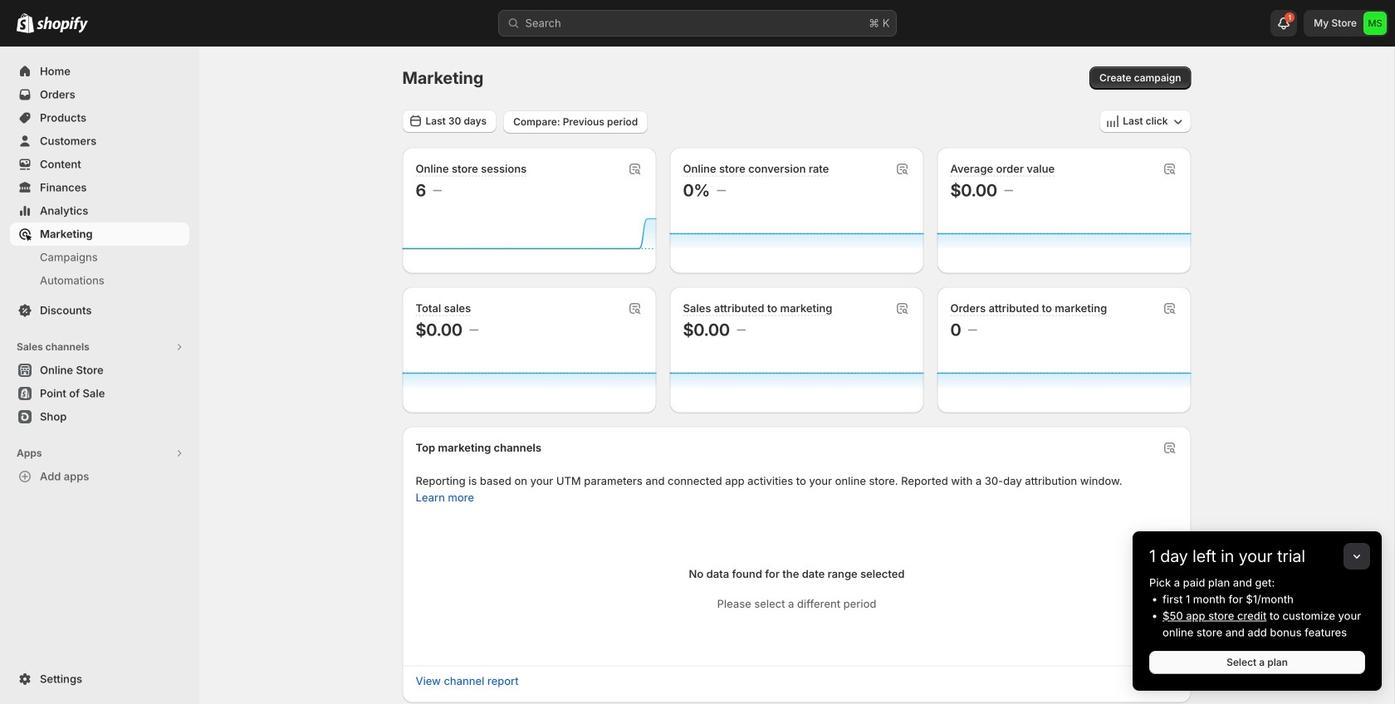 Task type: vqa. For each thing, say whether or not it's contained in the screenshot.
up to the top
no



Task type: locate. For each thing, give the bounding box(es) containing it.
shopify image
[[17, 13, 34, 33], [37, 16, 88, 33]]

my store image
[[1364, 12, 1387, 35]]

0 horizontal spatial shopify image
[[17, 13, 34, 33]]

1 horizontal spatial shopify image
[[37, 16, 88, 33]]



